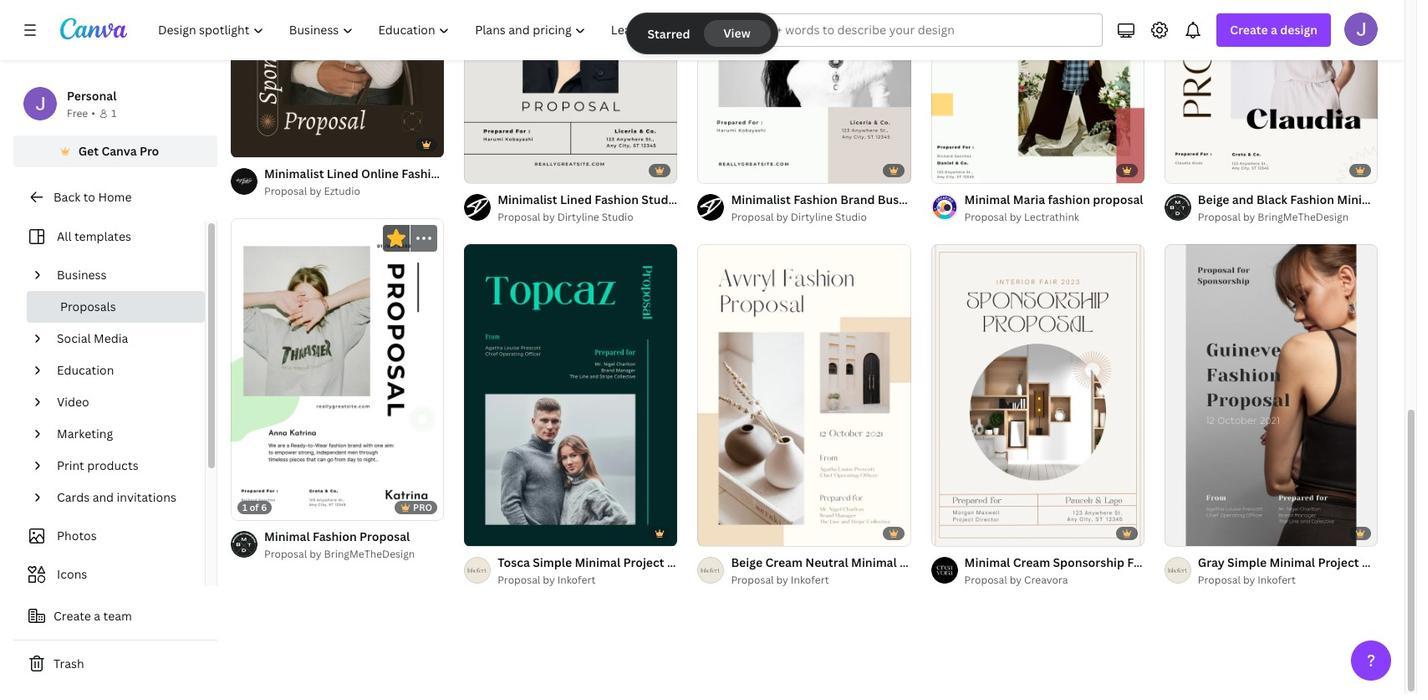 Task type: vqa. For each thing, say whether or not it's contained in the screenshot.
Business link
yes



Task type: describe. For each thing, give the bounding box(es) containing it.
jacob simon image
[[1345, 13, 1378, 46]]

fashion
[[1048, 192, 1090, 207]]

and for beige
[[1232, 192, 1254, 207]]

minimalist for minimalist fashion brand business proposal
[[731, 192, 791, 207]]

minimalist lined online fashion brand business proposal link
[[264, 165, 589, 183]]

lined for fashion
[[560, 192, 592, 207]]

lined for online
[[327, 166, 359, 182]]

create for create a design
[[1230, 22, 1268, 38]]

proposal
[[1093, 192, 1144, 207]]

minimal inside "minimal cream sponsorship fair printable proposal proposal by creavora"
[[965, 554, 1010, 570]]

studio for minimalist lined fashion studio proposal
[[602, 210, 634, 224]]

media
[[94, 330, 128, 346]]

minimal cream sponsorship fair printable proposal image
[[931, 244, 1145, 546]]

create a design
[[1230, 22, 1318, 38]]

trash link
[[13, 647, 217, 681]]

1 for minimal fashion proposal
[[243, 501, 247, 514]]

cards and invitations link
[[50, 482, 195, 513]]

neutral
[[806, 554, 849, 570]]

beige for beige cream neutral minimal project proposal
[[731, 554, 763, 570]]

starred
[[648, 26, 690, 41]]

gray simple minimal project proposal link
[[1198, 554, 1413, 572]]

1 of 6 for beige cream neutral minimal project proposal
[[709, 526, 734, 539]]

pro
[[413, 501, 432, 514]]

fair
[[1127, 554, 1149, 570]]

6 for beige cream neutral minimal project proposal
[[728, 526, 734, 539]]

proposal by bringmethedesign link for proposal
[[264, 546, 415, 563]]

minimal inside minimal fashion proposal proposal by bringmethedesign
[[264, 529, 310, 545]]

by inside "minimal cream sponsorship fair printable proposal proposal by creavora"
[[1010, 573, 1022, 587]]

1 of 5 link for lined
[[231, 0, 444, 158]]

minimal inside tosca simple minimal project proposal proposal by inkofert
[[575, 554, 621, 570]]

simple for tosca
[[533, 554, 572, 570]]

1 for beige and black fashion minimal propo
[[1176, 163, 1181, 176]]

photos link
[[23, 520, 195, 552]]

create a team button
[[13, 600, 217, 633]]

tosca simple minimal project proposal link
[[498, 554, 718, 572]]

gray simple minimal project proposal image
[[1165, 244, 1378, 546]]

minimal cream sponsorship fair printable proposal proposal by creavora
[[965, 554, 1257, 587]]

beige cream neutral minimal project proposal proposal by inkofert
[[731, 554, 994, 587]]

get canva pro button
[[13, 135, 217, 167]]

by inside gray simple minimal project proposal proposal by inkofert
[[1243, 573, 1255, 587]]

1 of 5 for minimalist
[[243, 138, 267, 151]]

minimal fashion proposal image
[[231, 219, 444, 520]]

view button
[[704, 20, 771, 47]]

of for tosca simple minimal project proposal
[[483, 527, 492, 539]]

top level navigation element
[[147, 13, 672, 47]]

bringmethedesign inside beige and black fashion minimal propo proposal by bringmethedesign
[[1258, 210, 1349, 224]]

tosca simple minimal project proposal proposal by inkofert
[[498, 554, 718, 587]]

free
[[67, 106, 88, 120]]

education
[[57, 362, 114, 378]]

of for minimal maria fashion proposal
[[950, 163, 959, 176]]

home
[[98, 189, 132, 205]]

create a design button
[[1217, 13, 1331, 47]]

business inside 'minimalist lined online fashion brand business proposal proposal by eztudio'
[[486, 166, 536, 182]]

cream for minimal
[[1013, 554, 1050, 570]]

1 of 6 for beige and black fashion minimal propo
[[1176, 163, 1201, 176]]

fashion inside minimalist fashion brand business proposal proposal by dirtyline studio
[[794, 192, 838, 207]]

all templates link
[[23, 221, 195, 253]]

fashion inside beige and black fashion minimal propo proposal by bringmethedesign
[[1291, 192, 1335, 207]]

eztudio
[[324, 184, 360, 198]]

to
[[83, 189, 95, 205]]

fashion inside minimal fashion proposal proposal by bringmethedesign
[[313, 529, 357, 545]]

a for design
[[1271, 22, 1278, 38]]

business link
[[50, 259, 195, 291]]

by inside minimal maria fashion proposal proposal by lectrathink
[[1010, 210, 1022, 224]]

create a team
[[54, 608, 132, 624]]

minimal inside minimal maria fashion proposal proposal by lectrathink
[[965, 192, 1010, 207]]

minimalist lined fashion studio proposal link
[[498, 191, 732, 209]]

1 of 6 for gray simple minimal project proposal
[[1176, 526, 1201, 539]]

minimalist fashion brand business proposal image
[[698, 0, 911, 183]]

minimal inside gray simple minimal project proposal proposal by inkofert
[[1270, 554, 1316, 570]]

canva
[[101, 143, 137, 159]]

of for minimal fashion proposal
[[250, 501, 259, 514]]

tosca
[[498, 554, 530, 570]]

fashion inside 'minimalist lined online fashion brand business proposal proposal by eztudio'
[[402, 166, 446, 182]]

beige cream neutral minimal project proposal image
[[698, 244, 911, 546]]

of for minimal cream sponsorship fair printable proposal
[[950, 526, 959, 539]]

6 for tosca simple minimal project proposal
[[495, 527, 500, 539]]

1 for tosca simple minimal project proposal
[[476, 527, 481, 539]]

of for minimalist lined online fashion brand business proposal
[[250, 138, 259, 151]]

of for beige cream neutral minimal project proposal
[[717, 526, 726, 539]]

pro
[[140, 143, 159, 159]]

by inside 'minimalist lined online fashion brand business proposal proposal by eztudio'
[[310, 184, 322, 198]]

business inside minimalist fashion brand business proposal proposal by dirtyline studio
[[878, 192, 928, 207]]

social media
[[57, 330, 128, 346]]

1 of 5 for minimal
[[943, 526, 967, 539]]

minimalist lined online fashion brand business proposal proposal by eztudio
[[264, 166, 589, 198]]

beige cream neutral minimal project proposal link
[[731, 554, 994, 572]]

minimal cream sponsorship fair printable proposal link
[[965, 554, 1257, 572]]

team
[[103, 608, 132, 624]]

minimal fashion proposal proposal by bringmethedesign
[[264, 529, 415, 561]]

business inside business "link"
[[57, 267, 107, 283]]

social media link
[[50, 323, 195, 355]]

by inside minimal fashion proposal proposal by bringmethedesign
[[310, 547, 322, 561]]

a for team
[[94, 608, 100, 624]]

5 for minimal
[[961, 526, 967, 539]]

marketing link
[[50, 418, 195, 450]]

print
[[57, 457, 84, 473]]

proposal by creavora link
[[965, 572, 1145, 589]]

bringmethedesign inside minimal fashion proposal proposal by bringmethedesign
[[324, 547, 415, 561]]

gray simple minimal project proposal proposal by inkofert
[[1198, 554, 1413, 587]]

invitations
[[117, 489, 176, 505]]

1 for beige cream neutral minimal project proposal
[[709, 526, 714, 539]]

get canva pro
[[78, 143, 159, 159]]

minimalist lined fashion studio proposal proposal by dirtyline studio
[[498, 192, 732, 224]]

creavora
[[1024, 573, 1068, 587]]

by inside tosca simple minimal project proposal proposal by inkofert
[[543, 573, 555, 587]]

propo
[[1386, 192, 1417, 207]]

minimalist fashion brand business proposal link
[[731, 191, 981, 209]]

1 of 6 link for beige and black fashion minimal propo
[[1165, 0, 1378, 183]]

view
[[724, 25, 751, 41]]



Task type: locate. For each thing, give the bounding box(es) containing it.
minimal inside beige cream neutral minimal project proposal proposal by inkofert
[[851, 554, 897, 570]]

status containing view
[[628, 13, 777, 54]]

1 for gray simple minimal project proposal
[[1176, 526, 1181, 539]]

0 horizontal spatial studio
[[602, 210, 634, 224]]

studio for minimalist fashion brand business proposal
[[835, 210, 867, 224]]

of for gray simple minimal project proposal
[[1183, 526, 1193, 539]]

project
[[623, 554, 664, 570], [900, 554, 941, 570], [1318, 554, 1359, 570]]

1 vertical spatial 1 of 5
[[943, 526, 967, 539]]

0 horizontal spatial create
[[54, 608, 91, 624]]

0 vertical spatial a
[[1271, 22, 1278, 38]]

5
[[261, 138, 267, 151], [961, 526, 967, 539]]

0 horizontal spatial inkofert
[[557, 573, 596, 587]]

3 project from the left
[[1318, 554, 1359, 570]]

1 horizontal spatial business
[[486, 166, 536, 182]]

1 for minimalist lined online fashion brand business proposal
[[243, 138, 247, 151]]

a left team
[[94, 608, 100, 624]]

cards
[[57, 489, 90, 505]]

1 of 6 for minimal fashion proposal
[[243, 501, 267, 514]]

1 vertical spatial lined
[[560, 192, 592, 207]]

a
[[1271, 22, 1278, 38], [94, 608, 100, 624]]

1 horizontal spatial lined
[[560, 192, 592, 207]]

cream inside "minimal cream sponsorship fair printable proposal proposal by creavora"
[[1013, 554, 1050, 570]]

2 horizontal spatial minimalist
[[731, 192, 791, 207]]

a inside button
[[94, 608, 100, 624]]

by down minimal fashion proposal link
[[310, 547, 322, 561]]

minimalist lined fashion studio proposal image
[[464, 0, 678, 183]]

minimal inside beige and black fashion minimal propo proposal by bringmethedesign
[[1337, 192, 1383, 207]]

cream inside beige cream neutral minimal project proposal proposal by inkofert
[[766, 554, 803, 570]]

1
[[111, 106, 116, 120], [243, 138, 247, 151], [709, 163, 714, 176], [943, 163, 948, 176], [1176, 163, 1181, 176], [243, 501, 247, 514], [709, 526, 714, 539], [943, 526, 948, 539], [1176, 526, 1181, 539], [476, 527, 481, 539]]

2 simple from the left
[[1228, 554, 1267, 570]]

by down tosca simple minimal project proposal link at bottom
[[543, 573, 555, 587]]

3 proposal by inkofert link from the left
[[1198, 572, 1378, 589]]

1 for minimal cream sponsorship fair printable proposal
[[943, 526, 948, 539]]

back to home
[[54, 189, 132, 205]]

free •
[[67, 106, 95, 120]]

lined inside 'minimalist lined online fashion brand business proposal proposal by eztudio'
[[327, 166, 359, 182]]

minimalist inside minimalist lined fashion studio proposal proposal by dirtyline studio
[[498, 192, 557, 207]]

create down icons
[[54, 608, 91, 624]]

1 horizontal spatial inkofert
[[791, 573, 829, 587]]

1 horizontal spatial 1 of 5 link
[[931, 244, 1145, 546]]

by inside minimalist lined fashion studio proposal proposal by dirtyline studio
[[543, 210, 555, 224]]

inkofert for gray
[[1258, 573, 1296, 587]]

0 horizontal spatial brand
[[449, 166, 483, 182]]

minimalist inside 'minimalist lined online fashion brand business proposal proposal by eztudio'
[[264, 166, 324, 182]]

1 vertical spatial create
[[54, 608, 91, 624]]

video link
[[50, 386, 195, 418]]

0 horizontal spatial cream
[[766, 554, 803, 570]]

photos
[[57, 528, 97, 544]]

of for beige and black fashion minimal propo
[[1183, 163, 1193, 176]]

0 horizontal spatial beige
[[731, 554, 763, 570]]

0 horizontal spatial proposal by inkofert link
[[498, 572, 678, 589]]

0 horizontal spatial 1 of 5
[[243, 138, 267, 151]]

by inside beige cream neutral minimal project proposal proposal by inkofert
[[776, 573, 789, 587]]

beige and black fashion minimal propo proposal by bringmethedesign
[[1198, 192, 1417, 224]]

brand inside minimalist fashion brand business proposal proposal by dirtyline studio
[[841, 192, 875, 207]]

and right cards
[[93, 489, 114, 505]]

and left black
[[1232, 192, 1254, 207]]

inkofert
[[557, 573, 596, 587], [791, 573, 829, 587], [1258, 573, 1296, 587]]

proposal by eztudio link
[[264, 183, 444, 200]]

1 project from the left
[[623, 554, 664, 570]]

print products
[[57, 457, 139, 473]]

Search search field
[[745, 14, 1092, 46]]

1 horizontal spatial simple
[[1228, 554, 1267, 570]]

0 vertical spatial 5
[[261, 138, 267, 151]]

bringmethedesign
[[1258, 210, 1349, 224], [324, 547, 415, 561]]

of for minimalist fashion brand business proposal
[[717, 163, 726, 176]]

minimal
[[965, 192, 1010, 207], [1337, 192, 1383, 207], [264, 529, 310, 545], [575, 554, 621, 570], [851, 554, 897, 570], [965, 554, 1010, 570], [1270, 554, 1316, 570]]

5 for minimalist
[[261, 138, 267, 151]]

studio inside minimalist fashion brand business proposal proposal by dirtyline studio
[[835, 210, 867, 224]]

2 horizontal spatial proposal by inkofert link
[[1198, 572, 1378, 589]]

minimalist for minimalist lined online fashion brand business proposal
[[264, 166, 324, 182]]

cream
[[766, 554, 803, 570], [1013, 554, 1050, 570]]

inkofert inside tosca simple minimal project proposal proposal by inkofert
[[557, 573, 596, 587]]

fashion
[[402, 166, 446, 182], [595, 192, 639, 207], [794, 192, 838, 207], [1291, 192, 1335, 207], [313, 529, 357, 545]]

minimal maria fashion proposal proposal by lectrathink
[[965, 192, 1144, 224]]

inkofert down tosca simple minimal project proposal link at bottom
[[557, 573, 596, 587]]

beige for beige and black fashion minimal propo
[[1198, 192, 1230, 207]]

simple
[[533, 554, 572, 570], [1228, 554, 1267, 570]]

dirtyline down "minimalist fashion brand business proposal" link
[[791, 210, 833, 224]]

all templates
[[57, 228, 131, 244]]

1 of 6 link for minimal fashion proposal
[[231, 218, 444, 521]]

brand
[[449, 166, 483, 182], [841, 192, 875, 207]]

business
[[486, 166, 536, 182], [878, 192, 928, 207], [57, 267, 107, 283]]

proposal by lectrathink link
[[965, 209, 1144, 226]]

project for gray simple minimal project proposal
[[1318, 554, 1359, 570]]

beige
[[1198, 192, 1230, 207], [731, 554, 763, 570]]

0 vertical spatial and
[[1232, 192, 1254, 207]]

proposal inside minimal maria fashion proposal proposal by lectrathink
[[965, 210, 1007, 224]]

0 vertical spatial business
[[486, 166, 536, 182]]

dirtyline down minimalist lined fashion studio proposal link
[[557, 210, 599, 224]]

6 for minimalist fashion brand business proposal
[[728, 163, 734, 176]]

2 horizontal spatial studio
[[835, 210, 867, 224]]

0 horizontal spatial lined
[[327, 166, 359, 182]]

1 of 6 for minimal maria fashion proposal
[[943, 163, 967, 176]]

templates
[[74, 228, 131, 244]]

0 horizontal spatial proposal by bringmethedesign link
[[264, 546, 415, 563]]

1 of 5 link for cream
[[931, 244, 1145, 546]]

brand inside 'minimalist lined online fashion brand business proposal proposal by eztudio'
[[449, 166, 483, 182]]

dirtyline for fashion
[[791, 210, 833, 224]]

beige inside beige and black fashion minimal propo proposal by bringmethedesign
[[1198, 192, 1230, 207]]

1 of 5 link
[[231, 0, 444, 158], [931, 244, 1145, 546]]

cream for beige
[[766, 554, 803, 570]]

1 horizontal spatial create
[[1230, 22, 1268, 38]]

2 horizontal spatial business
[[878, 192, 928, 207]]

1 cream from the left
[[766, 554, 803, 570]]

proposal by inkofert link
[[498, 572, 678, 589], [731, 572, 911, 589], [1198, 572, 1378, 589]]

black
[[1257, 192, 1288, 207]]

inkofert inside gray simple minimal project proposal proposal by inkofert
[[1258, 573, 1296, 587]]

back to home link
[[13, 181, 217, 214]]

dirtyline inside minimalist fashion brand business proposal proposal by dirtyline studio
[[791, 210, 833, 224]]

project for tosca simple minimal project proposal
[[623, 554, 664, 570]]

1 vertical spatial and
[[93, 489, 114, 505]]

by down maria
[[1010, 210, 1022, 224]]

proposal by inkofert link for beige
[[731, 572, 911, 589]]

proposal by inkofert link down the neutral on the right of the page
[[731, 572, 911, 589]]

2 horizontal spatial project
[[1318, 554, 1359, 570]]

by down "minimalist fashion brand business proposal" link
[[776, 210, 789, 224]]

1 horizontal spatial 5
[[961, 526, 967, 539]]

create for create a team
[[54, 608, 91, 624]]

1 of 6 for tosca simple minimal project proposal
[[476, 527, 500, 539]]

dirtyline for lined
[[557, 210, 599, 224]]

1 horizontal spatial dirtyline
[[791, 210, 833, 224]]

simple inside gray simple minimal project proposal proposal by inkofert
[[1228, 554, 1267, 570]]

by down beige cream neutral minimal project proposal link
[[776, 573, 789, 587]]

project inside gray simple minimal project proposal proposal by inkofert
[[1318, 554, 1359, 570]]

online
[[361, 166, 399, 182]]

minimalist for minimalist lined fashion studio proposal
[[498, 192, 557, 207]]

1 vertical spatial bringmethedesign
[[324, 547, 415, 561]]

6 for minimal fashion proposal
[[261, 501, 267, 514]]

video
[[57, 394, 89, 410]]

1 horizontal spatial and
[[1232, 192, 1254, 207]]

a left design
[[1271, 22, 1278, 38]]

0 vertical spatial create
[[1230, 22, 1268, 38]]

1 of 6 link for gray simple minimal project proposal
[[1165, 244, 1378, 546]]

by down minimalist lined fashion studio proposal link
[[543, 210, 555, 224]]

2 proposal by inkofert link from the left
[[731, 572, 911, 589]]

1 horizontal spatial minimalist
[[498, 192, 557, 207]]

1 vertical spatial 1 of 5 link
[[931, 244, 1145, 546]]

products
[[87, 457, 139, 473]]

proposals
[[60, 299, 116, 314]]

by down beige and black fashion minimal propo link
[[1243, 210, 1255, 224]]

2 vertical spatial business
[[57, 267, 107, 283]]

by inside minimalist fashion brand business proposal proposal by dirtyline studio
[[776, 210, 789, 224]]

create inside button
[[54, 608, 91, 624]]

bringmethedesign down beige and black fashion minimal propo link
[[1258, 210, 1349, 224]]

create left design
[[1230, 22, 1268, 38]]

simple for gray
[[1228, 554, 1267, 570]]

6 for gray simple minimal project proposal
[[1195, 526, 1201, 539]]

2 cream from the left
[[1013, 554, 1050, 570]]

minimalist inside minimalist fashion brand business proposal proposal by dirtyline studio
[[731, 192, 791, 207]]

personal
[[67, 88, 117, 104]]

1 vertical spatial a
[[94, 608, 100, 624]]

minimalist
[[264, 166, 324, 182], [498, 192, 557, 207], [731, 192, 791, 207]]

simple right the tosca
[[533, 554, 572, 570]]

lectrathink
[[1024, 210, 1079, 224]]

2 project from the left
[[900, 554, 941, 570]]

1 horizontal spatial project
[[900, 554, 941, 570]]

proposal by inkofert link down the tosca
[[498, 572, 678, 589]]

minimalist fashion brand business proposal proposal by dirtyline studio
[[731, 192, 981, 224]]

0 horizontal spatial business
[[57, 267, 107, 283]]

beige left the neutral on the right of the page
[[731, 554, 763, 570]]

None search field
[[712, 13, 1103, 47]]

minimal maria fashion proposal image
[[931, 0, 1145, 183]]

inkofert down the neutral on the right of the page
[[791, 573, 829, 587]]

print products link
[[50, 450, 195, 482]]

inkofert for tosca
[[557, 573, 596, 587]]

by
[[310, 184, 322, 198], [543, 210, 555, 224], [776, 210, 789, 224], [1010, 210, 1022, 224], [1243, 210, 1255, 224], [310, 547, 322, 561], [543, 573, 555, 587], [776, 573, 789, 587], [1010, 573, 1022, 587], [1243, 573, 1255, 587]]

bringmethedesign down minimal fashion proposal link
[[324, 547, 415, 561]]

1 of 6 link
[[698, 0, 911, 183], [931, 0, 1145, 183], [1165, 0, 1378, 183], [231, 218, 444, 521], [464, 244, 678, 547], [698, 244, 911, 546], [1165, 244, 1378, 546]]

1 horizontal spatial cream
[[1013, 554, 1050, 570]]

create
[[1230, 22, 1268, 38], [54, 608, 91, 624]]

1 vertical spatial proposal by bringmethedesign link
[[264, 546, 415, 563]]

beige left black
[[1198, 192, 1230, 207]]

beige and black fashion minimal propo link
[[1198, 191, 1417, 209]]

1 of 6 link for minimal maria fashion proposal
[[931, 0, 1145, 183]]

proposal inside beige and black fashion minimal propo proposal by bringmethedesign
[[1198, 210, 1241, 224]]

0 vertical spatial proposal by bringmethedesign link
[[1198, 209, 1378, 226]]

inkofert inside beige cream neutral minimal project proposal proposal by inkofert
[[791, 573, 829, 587]]

0 horizontal spatial dirtyline
[[557, 210, 599, 224]]

3 inkofert from the left
[[1258, 573, 1296, 587]]

1 vertical spatial brand
[[841, 192, 875, 207]]

1 of 6 link for minimalist fashion brand business proposal
[[698, 0, 911, 183]]

proposal by bringmethedesign link for black
[[1198, 209, 1378, 226]]

•
[[91, 106, 95, 120]]

all
[[57, 228, 72, 244]]

minimal maria fashion proposal link
[[965, 191, 1144, 209]]

1 horizontal spatial proposal by inkofert link
[[731, 572, 911, 589]]

simple right gray
[[1228, 554, 1267, 570]]

and inside beige and black fashion minimal propo proposal by bringmethedesign
[[1232, 192, 1254, 207]]

minimalist lined online fashion brand business proposal image
[[231, 0, 444, 157]]

a inside dropdown button
[[1271, 22, 1278, 38]]

1 horizontal spatial 1 of 5
[[943, 526, 967, 539]]

1 horizontal spatial a
[[1271, 22, 1278, 38]]

1 vertical spatial 5
[[961, 526, 967, 539]]

marketing
[[57, 426, 113, 442]]

1 for minimal maria fashion proposal
[[943, 163, 948, 176]]

0 horizontal spatial 1 of 5 link
[[231, 0, 444, 158]]

proposal
[[539, 166, 589, 182], [264, 184, 307, 198], [682, 192, 732, 207], [931, 192, 981, 207], [498, 210, 541, 224], [731, 210, 774, 224], [965, 210, 1007, 224], [1198, 210, 1241, 224], [360, 529, 410, 545], [264, 547, 307, 561], [667, 554, 718, 570], [944, 554, 994, 570], [1207, 554, 1257, 570], [1362, 554, 1413, 570], [498, 573, 541, 587], [731, 573, 774, 587], [965, 573, 1007, 587], [1198, 573, 1241, 587]]

beige inside beige cream neutral minimal project proposal proposal by inkofert
[[731, 554, 763, 570]]

printable
[[1151, 554, 1204, 570]]

trash
[[54, 656, 84, 672]]

icons link
[[23, 559, 195, 590]]

0 horizontal spatial and
[[93, 489, 114, 505]]

1 of 6 link for tosca simple minimal project proposal
[[464, 244, 678, 547]]

and for cards
[[93, 489, 114, 505]]

proposal by inkofert link down gray
[[1198, 572, 1378, 589]]

by left creavora
[[1010, 573, 1022, 587]]

get
[[78, 143, 99, 159]]

0 vertical spatial beige
[[1198, 192, 1230, 207]]

maria
[[1013, 192, 1045, 207]]

tosca simple minimal project proposal image
[[464, 244, 678, 546]]

social
[[57, 330, 91, 346]]

1 vertical spatial business
[[878, 192, 928, 207]]

cream up creavora
[[1013, 554, 1050, 570]]

2 dirtyline from the left
[[791, 210, 833, 224]]

by down gray simple minimal project proposal link
[[1243, 573, 1255, 587]]

of
[[250, 138, 259, 151], [717, 163, 726, 176], [950, 163, 959, 176], [1183, 163, 1193, 176], [250, 501, 259, 514], [717, 526, 726, 539], [950, 526, 959, 539], [1183, 526, 1193, 539], [483, 527, 492, 539]]

1 vertical spatial beige
[[731, 554, 763, 570]]

education link
[[50, 355, 195, 386]]

back
[[54, 189, 80, 205]]

0 vertical spatial lined
[[327, 166, 359, 182]]

proposal by inkofert link for tosca
[[498, 572, 678, 589]]

1 horizontal spatial brand
[[841, 192, 875, 207]]

icons
[[57, 566, 87, 582]]

6 for beige and black fashion minimal propo
[[1195, 163, 1201, 176]]

1 of 6 for minimalist fashion brand business proposal
[[709, 163, 734, 176]]

0 horizontal spatial minimalist
[[264, 166, 324, 182]]

2 horizontal spatial inkofert
[[1258, 573, 1296, 587]]

proposal by inkofert link for gray
[[1198, 572, 1378, 589]]

1 horizontal spatial beige
[[1198, 192, 1230, 207]]

beige and black fashion minimal proposal image
[[1165, 0, 1378, 183]]

lined inside minimalist lined fashion studio proposal proposal by dirtyline studio
[[560, 192, 592, 207]]

0 vertical spatial brand
[[449, 166, 483, 182]]

0 horizontal spatial bringmethedesign
[[324, 547, 415, 561]]

1 horizontal spatial studio
[[642, 192, 679, 207]]

0 horizontal spatial project
[[623, 554, 664, 570]]

minimal fashion proposal link
[[264, 528, 415, 546]]

cream left the neutral on the right of the page
[[766, 554, 803, 570]]

2 inkofert from the left
[[791, 573, 829, 587]]

0 vertical spatial 1 of 5 link
[[231, 0, 444, 158]]

1 horizontal spatial bringmethedesign
[[1258, 210, 1349, 224]]

gray
[[1198, 554, 1225, 570]]

create inside dropdown button
[[1230, 22, 1268, 38]]

1 inkofert from the left
[[557, 573, 596, 587]]

by inside beige and black fashion minimal propo proposal by bringmethedesign
[[1243, 210, 1255, 224]]

0 vertical spatial bringmethedesign
[[1258, 210, 1349, 224]]

sponsorship
[[1053, 554, 1125, 570]]

inkofert down gray simple minimal project proposal link
[[1258, 573, 1296, 587]]

1 proposal by inkofert link from the left
[[498, 572, 678, 589]]

dirtyline
[[557, 210, 599, 224], [791, 210, 833, 224]]

0 vertical spatial 1 of 5
[[243, 138, 267, 151]]

1 dirtyline from the left
[[557, 210, 599, 224]]

design
[[1281, 22, 1318, 38]]

0 horizontal spatial simple
[[533, 554, 572, 570]]

6
[[728, 163, 734, 176], [961, 163, 967, 176], [1195, 163, 1201, 176], [261, 501, 267, 514], [728, 526, 734, 539], [1195, 526, 1201, 539], [495, 527, 500, 539]]

status
[[628, 13, 777, 54]]

studio
[[642, 192, 679, 207], [602, 210, 634, 224], [835, 210, 867, 224]]

1 for minimalist fashion brand business proposal
[[709, 163, 714, 176]]

0 horizontal spatial a
[[94, 608, 100, 624]]

0 horizontal spatial 5
[[261, 138, 267, 151]]

project inside tosca simple minimal project proposal proposal by inkofert
[[623, 554, 664, 570]]

cards and invitations
[[57, 489, 176, 505]]

simple inside tosca simple minimal project proposal proposal by inkofert
[[533, 554, 572, 570]]

1 simple from the left
[[533, 554, 572, 570]]

1 horizontal spatial proposal by bringmethedesign link
[[1198, 209, 1378, 226]]

fashion inside minimalist lined fashion studio proposal proposal by dirtyline studio
[[595, 192, 639, 207]]

dirtyline inside minimalist lined fashion studio proposal proposal by dirtyline studio
[[557, 210, 599, 224]]

1 of 6 link for beige cream neutral minimal project proposal
[[698, 244, 911, 546]]

by left eztudio
[[310, 184, 322, 198]]

6 for minimal maria fashion proposal
[[961, 163, 967, 176]]

project inside beige cream neutral minimal project proposal proposal by inkofert
[[900, 554, 941, 570]]



